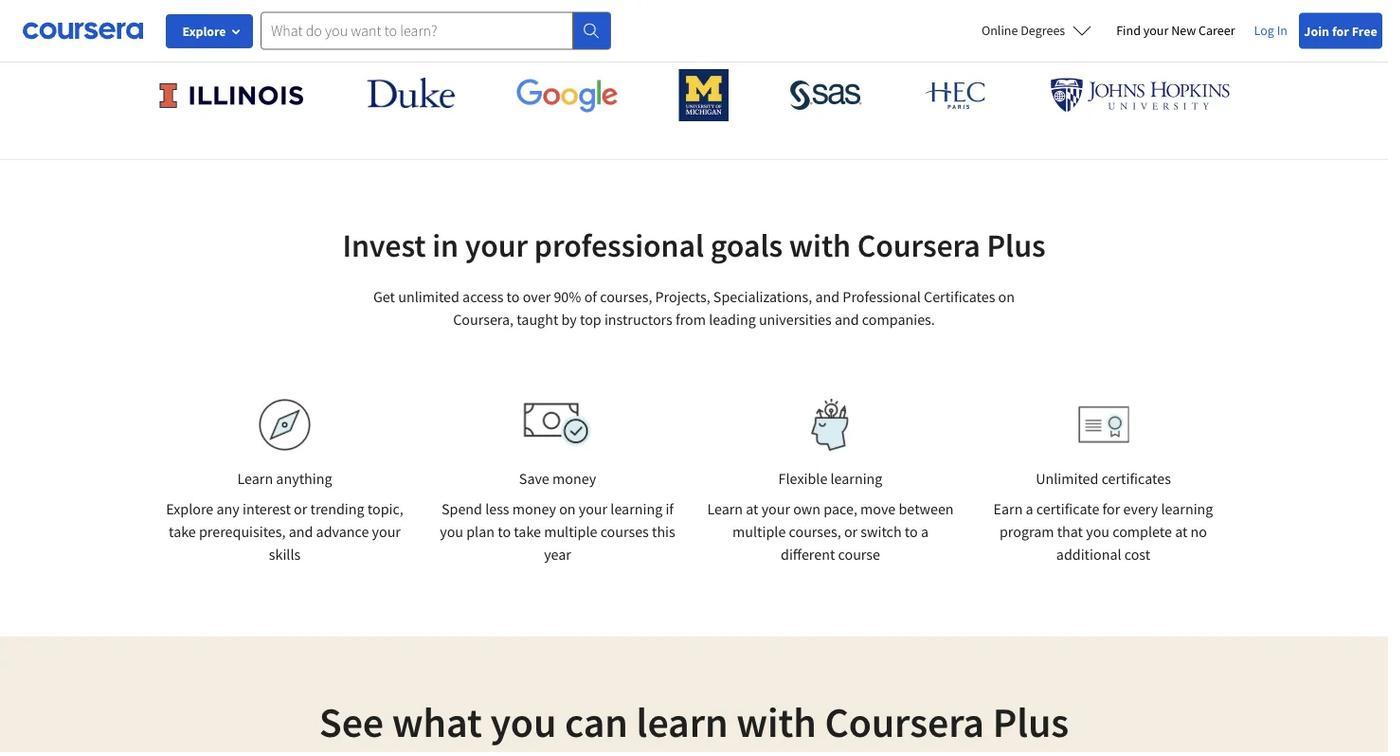 Task type: describe. For each thing, give the bounding box(es) containing it.
duke university image
[[367, 78, 455, 108]]

0 horizontal spatial universities
[[580, 19, 701, 50]]

trending
[[310, 500, 365, 518]]

move
[[861, 500, 896, 518]]

or inside "learn at your own pace, move between multiple courses, or switch to a different course"
[[844, 522, 858, 541]]

a inside "learn at your own pace, move between multiple courses, or switch to a different course"
[[921, 522, 929, 541]]

between
[[899, 500, 954, 518]]

of
[[585, 287, 597, 306]]

courses, inside "learn at your own pace, move between multiple courses, or switch to a different course"
[[789, 522, 841, 541]]

can
[[565, 696, 628, 748]]

advance
[[316, 522, 369, 541]]

save
[[519, 469, 550, 488]]

complete
[[1113, 522, 1172, 541]]

see what you can learn with coursera plus
[[319, 696, 1069, 748]]

year
[[544, 545, 571, 564]]

certificates
[[1102, 469, 1171, 488]]

skills
[[269, 545, 301, 564]]

or inside explore any interest or trending topic, take prerequisites, and advance your skills
[[294, 500, 307, 518]]

unlimited certificates
[[1036, 469, 1171, 488]]

own
[[794, 500, 821, 518]]

1 horizontal spatial learning
[[831, 469, 883, 488]]

no
[[1191, 522, 1208, 541]]

instructors
[[605, 310, 673, 329]]

course
[[838, 545, 881, 564]]

1 horizontal spatial you
[[490, 696, 557, 748]]

at inside the "earn a certificate for every learning program that you complete at no additional cost"
[[1176, 522, 1188, 541]]

invest in your professional goals with coursera plus
[[343, 225, 1046, 266]]

flexible
[[779, 469, 828, 488]]

topic,
[[368, 500, 404, 518]]

online
[[982, 22, 1018, 39]]

plus for see what you can learn with coursera plus
[[993, 696, 1069, 748]]

find your new career link
[[1107, 19, 1245, 43]]

specializations,
[[714, 287, 813, 306]]

coursera for invest in your professional goals with coursera plus
[[858, 225, 981, 266]]

log in
[[1255, 22, 1288, 39]]

new
[[1172, 22, 1196, 39]]

additional
[[1057, 545, 1122, 564]]

save money
[[519, 469, 596, 488]]

by
[[562, 310, 577, 329]]

interest
[[243, 500, 291, 518]]

What do you want to learn? text field
[[261, 12, 573, 50]]

coursera image
[[23, 15, 143, 46]]

certificates
[[924, 287, 996, 306]]

your inside spend less money on your learning if you plan to take multiple courses this year
[[579, 500, 608, 518]]

a inside the "earn a certificate for every learning program that you complete at no additional cost"
[[1026, 500, 1034, 518]]

from inside get unlimited access to over 90% of courses, projects, specializations, and professional certificates on coursera, taught by top instructors from leading universities and companies.
[[676, 310, 706, 329]]

multiple inside "learn at your own pace, move between multiple courses, or switch to a different course"
[[733, 522, 786, 541]]

your inside explore any interest or trending topic, take prerequisites, and advance your skills
[[372, 522, 401, 541]]

to inside get unlimited access to over 90% of courses, projects, specializations, and professional certificates on coursera, taught by top instructors from leading universities and companies.
[[507, 287, 520, 306]]

join for free
[[1305, 22, 1378, 39]]

courses
[[601, 522, 649, 541]]

university of michigan image
[[679, 69, 729, 121]]

over
[[523, 287, 551, 306]]

google image
[[516, 78, 618, 113]]

unlimited
[[398, 287, 460, 306]]

learn at your own pace, move between multiple courses, or switch to a different course
[[707, 500, 954, 564]]

taught
[[517, 310, 559, 329]]

your inside "learn at your own pace, move between multiple courses, or switch to a different course"
[[762, 500, 791, 518]]

explore any interest or trending topic, take prerequisites, and advance your skills
[[166, 500, 404, 564]]

money inside spend less money on your learning if you plan to take multiple courses this year
[[513, 500, 556, 518]]

get unlimited access to over 90% of courses, projects, specializations, and professional certificates on coursera, taught by top instructors from leading universities and companies.
[[373, 287, 1015, 329]]

prerequisites,
[[199, 522, 286, 541]]

earn
[[994, 500, 1023, 518]]

professional
[[843, 287, 921, 306]]

take inside explore any interest or trending topic, take prerequisites, and advance your skills
[[169, 522, 196, 541]]

top
[[580, 310, 602, 329]]

1 horizontal spatial for
[[1333, 22, 1350, 39]]

unlimited
[[1036, 469, 1099, 488]]

log
[[1255, 22, 1275, 39]]

get
[[373, 287, 395, 306]]

degrees
[[1021, 22, 1066, 39]]

any
[[217, 500, 240, 518]]

projects,
[[656, 287, 711, 306]]

0 horizontal spatial leading
[[497, 19, 574, 50]]

your right the in
[[465, 225, 528, 266]]

free
[[1352, 22, 1378, 39]]

program
[[1000, 522, 1054, 541]]

switch
[[861, 522, 902, 541]]

online degrees button
[[967, 9, 1107, 51]]

every
[[1124, 500, 1159, 518]]

spend less money on your learning if you plan to take multiple courses this year
[[440, 500, 676, 564]]

if
[[666, 500, 674, 518]]

learn anything
[[237, 469, 332, 488]]

and inside explore any interest or trending topic, take prerequisites, and advance your skills
[[289, 522, 313, 541]]

and left the "professional"
[[816, 287, 840, 306]]

take inside spend less money on your learning if you plan to take multiple courses this year
[[514, 522, 541, 541]]

online degrees
[[982, 22, 1066, 39]]

certificate
[[1037, 500, 1100, 518]]



Task type: vqa. For each thing, say whether or not it's contained in the screenshot.
the right a
yes



Task type: locate. For each thing, give the bounding box(es) containing it.
university of illinois at urbana-champaign image
[[158, 80, 306, 110]]

plus for invest in your professional goals with coursera plus
[[987, 225, 1046, 266]]

unlimited certificates image
[[1078, 406, 1129, 444]]

0 horizontal spatial learn
[[237, 469, 273, 488]]

on inside spend less money on your learning if you plan to take multiple courses this year
[[559, 500, 576, 518]]

leading down specializations,
[[709, 310, 756, 329]]

from
[[381, 19, 433, 50], [676, 310, 706, 329]]

goals
[[711, 225, 783, 266]]

1 vertical spatial leading
[[709, 310, 756, 329]]

0 horizontal spatial courses,
[[600, 287, 652, 306]]

with
[[875, 19, 921, 50], [789, 225, 851, 266], [737, 696, 817, 748]]

to
[[507, 287, 520, 306], [498, 522, 511, 541], [905, 522, 918, 541]]

0 horizontal spatial a
[[921, 522, 929, 541]]

0 vertical spatial on
[[999, 287, 1015, 306]]

1 multiple from the left
[[544, 522, 598, 541]]

plan
[[467, 522, 495, 541]]

you
[[440, 522, 464, 541], [1086, 522, 1110, 541], [490, 696, 557, 748]]

1 vertical spatial money
[[513, 500, 556, 518]]

learning
[[831, 469, 883, 488], [611, 500, 663, 518], [1162, 500, 1214, 518]]

learning up courses
[[611, 500, 663, 518]]

2 vertical spatial coursera
[[825, 696, 985, 748]]

0 vertical spatial learn
[[315, 19, 375, 50]]

with right the companies
[[875, 19, 921, 50]]

universities inside get unlimited access to over 90% of courses, projects, specializations, and professional certificates on coursera, taught by top instructors from leading universities and companies.
[[759, 310, 832, 329]]

you left can
[[490, 696, 557, 748]]

see
[[319, 696, 384, 748]]

1 vertical spatial universities
[[759, 310, 832, 329]]

log in link
[[1245, 19, 1298, 42]]

learning for spend less money on your learning if you plan to take multiple courses this year
[[611, 500, 663, 518]]

from down projects,
[[676, 310, 706, 329]]

save money image
[[524, 403, 592, 447]]

0 horizontal spatial take
[[169, 522, 196, 541]]

your down topic,
[[372, 522, 401, 541]]

0 horizontal spatial you
[[440, 522, 464, 541]]

and up skills on the bottom left of the page
[[289, 522, 313, 541]]

explore button
[[166, 14, 253, 48]]

to left over
[[507, 287, 520, 306]]

take
[[169, 522, 196, 541], [514, 522, 541, 541]]

coursera
[[927, 19, 1024, 50], [858, 225, 981, 266], [825, 696, 985, 748]]

1 vertical spatial coursera
[[858, 225, 981, 266]]

universities up "university of michigan" image
[[580, 19, 701, 50]]

in
[[1277, 22, 1288, 39]]

spend
[[442, 500, 482, 518]]

explore for explore any interest or trending topic, take prerequisites, and advance your skills
[[166, 500, 214, 518]]

money right save
[[553, 469, 596, 488]]

90%
[[554, 287, 582, 306]]

on right certificates
[[999, 287, 1015, 306]]

companies
[[754, 19, 869, 50]]

courses, inside get unlimited access to over 90% of courses, projects, specializations, and professional certificates on coursera, taught by top instructors from leading universities and companies.
[[600, 287, 652, 306]]

a down between
[[921, 522, 929, 541]]

1 horizontal spatial universities
[[759, 310, 832, 329]]

0 horizontal spatial at
[[746, 500, 759, 518]]

your
[[1144, 22, 1169, 39], [465, 225, 528, 266], [579, 500, 608, 518], [762, 500, 791, 518], [372, 522, 401, 541]]

career
[[1199, 22, 1236, 39]]

1 vertical spatial plus
[[987, 225, 1046, 266]]

leading up google image at left
[[497, 19, 574, 50]]

on inside get unlimited access to over 90% of courses, projects, specializations, and professional certificates on coursera, taught by top instructors from leading universities and companies.
[[999, 287, 1015, 306]]

learn for learn from 275+ leading universities and companies with coursera plus
[[315, 19, 375, 50]]

money down save
[[513, 500, 556, 518]]

multiple up year
[[544, 522, 598, 541]]

1 vertical spatial a
[[921, 522, 929, 541]]

explore inside dropdown button
[[182, 23, 226, 40]]

0 vertical spatial a
[[1026, 500, 1034, 518]]

learn up 'interest'
[[237, 469, 273, 488]]

find your new career
[[1117, 22, 1236, 39]]

pace,
[[824, 500, 858, 518]]

what
[[392, 696, 482, 748]]

1 vertical spatial or
[[844, 522, 858, 541]]

1 horizontal spatial a
[[1026, 500, 1034, 518]]

this
[[652, 522, 676, 541]]

2 horizontal spatial you
[[1086, 522, 1110, 541]]

coursera,
[[453, 310, 514, 329]]

professional
[[534, 225, 704, 266]]

multiple
[[544, 522, 598, 541], [733, 522, 786, 541]]

0 vertical spatial coursera
[[927, 19, 1024, 50]]

at
[[746, 500, 759, 518], [1176, 522, 1188, 541]]

0 vertical spatial at
[[746, 500, 759, 518]]

learn anything image
[[259, 399, 311, 451]]

0 vertical spatial courses,
[[600, 287, 652, 306]]

2 take from the left
[[514, 522, 541, 541]]

1 vertical spatial learn
[[237, 469, 273, 488]]

275+
[[439, 19, 491, 50]]

0 vertical spatial leading
[[497, 19, 574, 50]]

0 horizontal spatial learning
[[611, 500, 663, 518]]

1 vertical spatial for
[[1103, 500, 1121, 518]]

1 take from the left
[[169, 522, 196, 541]]

0 vertical spatial or
[[294, 500, 307, 518]]

0 vertical spatial with
[[875, 19, 921, 50]]

to inside "learn at your own pace, move between multiple courses, or switch to a different course"
[[905, 522, 918, 541]]

learning up pace,
[[831, 469, 883, 488]]

and up "university of michigan" image
[[707, 19, 748, 50]]

for right join
[[1333, 22, 1350, 39]]

or up course
[[844, 522, 858, 541]]

with for learn
[[737, 696, 817, 748]]

courses, up different
[[789, 522, 841, 541]]

2 horizontal spatial learn
[[707, 500, 743, 518]]

flexible learning image
[[798, 399, 864, 451]]

you inside the "earn a certificate for every learning program that you complete at no additional cost"
[[1086, 522, 1110, 541]]

join
[[1305, 22, 1330, 39]]

anything
[[276, 469, 332, 488]]

or down 'anything'
[[294, 500, 307, 518]]

in
[[432, 225, 459, 266]]

your inside find your new career link
[[1144, 22, 1169, 39]]

you up additional
[[1086, 522, 1110, 541]]

2 vertical spatial learn
[[707, 500, 743, 518]]

you inside spend less money on your learning if you plan to take multiple courses this year
[[440, 522, 464, 541]]

with for goals
[[789, 225, 851, 266]]

0 vertical spatial money
[[553, 469, 596, 488]]

1 horizontal spatial multiple
[[733, 522, 786, 541]]

1 horizontal spatial or
[[844, 522, 858, 541]]

learning for earn a certificate for every learning program that you complete at no additional cost
[[1162, 500, 1214, 518]]

0 horizontal spatial or
[[294, 500, 307, 518]]

with right learn
[[737, 696, 817, 748]]

cost
[[1125, 545, 1151, 564]]

join for free link
[[1300, 13, 1383, 49]]

and down the "professional"
[[835, 310, 859, 329]]

learn
[[637, 696, 728, 748]]

for inside the "earn a certificate for every learning program that you complete at no additional cost"
[[1103, 500, 1121, 518]]

learn inside "learn at your own pace, move between multiple courses, or switch to a different course"
[[707, 500, 743, 518]]

None search field
[[261, 12, 611, 50]]

0 vertical spatial universities
[[580, 19, 701, 50]]

1 horizontal spatial leading
[[709, 310, 756, 329]]

0 horizontal spatial on
[[559, 500, 576, 518]]

1 vertical spatial on
[[559, 500, 576, 518]]

1 vertical spatial at
[[1176, 522, 1188, 541]]

companies.
[[862, 310, 935, 329]]

a
[[1026, 500, 1034, 518], [921, 522, 929, 541]]

with right goals
[[789, 225, 851, 266]]

money
[[553, 469, 596, 488], [513, 500, 556, 518]]

learn from 275+ leading universities and companies with coursera plus
[[315, 19, 1074, 50]]

0 vertical spatial explore
[[182, 23, 226, 40]]

multiple inside spend less money on your learning if you plan to take multiple courses this year
[[544, 522, 598, 541]]

learn
[[315, 19, 375, 50], [237, 469, 273, 488], [707, 500, 743, 518]]

1 horizontal spatial learn
[[315, 19, 375, 50]]

learning inside the "earn a certificate for every learning program that you complete at no additional cost"
[[1162, 500, 1214, 518]]

take left prerequisites,
[[169, 522, 196, 541]]

1 horizontal spatial from
[[676, 310, 706, 329]]

1 horizontal spatial courses,
[[789, 522, 841, 541]]

earn a certificate for every learning program that you complete at no additional cost
[[994, 500, 1214, 564]]

hec paris image
[[923, 76, 990, 115]]

0 horizontal spatial for
[[1103, 500, 1121, 518]]

learn up duke university image at left
[[315, 19, 375, 50]]

less
[[485, 500, 510, 518]]

courses, up the instructors on the left top of page
[[600, 287, 652, 306]]

2 multiple from the left
[[733, 522, 786, 541]]

explore up "university of illinois at urbana-champaign" image on the top
[[182, 23, 226, 40]]

to inside spend less money on your learning if you plan to take multiple courses this year
[[498, 522, 511, 541]]

explore left any
[[166, 500, 214, 518]]

universities down specializations,
[[759, 310, 832, 329]]

find
[[1117, 22, 1141, 39]]

your up courses
[[579, 500, 608, 518]]

different
[[781, 545, 835, 564]]

flexible learning
[[779, 469, 883, 488]]

johns hopkins university image
[[1051, 78, 1231, 113]]

1 vertical spatial courses,
[[789, 522, 841, 541]]

1 horizontal spatial on
[[999, 287, 1015, 306]]

at inside "learn at your own pace, move between multiple courses, or switch to a different course"
[[746, 500, 759, 518]]

learn for learn anything
[[237, 469, 273, 488]]

2 horizontal spatial learning
[[1162, 500, 1214, 518]]

1 vertical spatial from
[[676, 310, 706, 329]]

learning inside spend less money on your learning if you plan to take multiple courses this year
[[611, 500, 663, 518]]

that
[[1058, 522, 1083, 541]]

0 vertical spatial for
[[1333, 22, 1350, 39]]

to right the plan
[[498, 522, 511, 541]]

explore inside explore any interest or trending topic, take prerequisites, and advance your skills
[[166, 500, 214, 518]]

invest
[[343, 225, 426, 266]]

on down save money
[[559, 500, 576, 518]]

learn for learn at your own pace, move between multiple courses, or switch to a different course
[[707, 500, 743, 518]]

for
[[1333, 22, 1350, 39], [1103, 500, 1121, 518]]

0 vertical spatial from
[[381, 19, 433, 50]]

from left 275+
[[381, 19, 433, 50]]

universities
[[580, 19, 701, 50], [759, 310, 832, 329]]

2 vertical spatial with
[[737, 696, 817, 748]]

multiple up different
[[733, 522, 786, 541]]

at left no
[[1176, 522, 1188, 541]]

at left own
[[746, 500, 759, 518]]

take right the plan
[[514, 522, 541, 541]]

0 horizontal spatial multiple
[[544, 522, 598, 541]]

learning up no
[[1162, 500, 1214, 518]]

access
[[463, 287, 504, 306]]

your right find
[[1144, 22, 1169, 39]]

2 vertical spatial plus
[[993, 696, 1069, 748]]

explore for explore
[[182, 23, 226, 40]]

learn right if
[[707, 500, 743, 518]]

your left own
[[762, 500, 791, 518]]

to down between
[[905, 522, 918, 541]]

1 horizontal spatial at
[[1176, 522, 1188, 541]]

leading inside get unlimited access to over 90% of courses, projects, specializations, and professional certificates on coursera, taught by top instructors from leading universities and companies.
[[709, 310, 756, 329]]

0 horizontal spatial from
[[381, 19, 433, 50]]

leading
[[497, 19, 574, 50], [709, 310, 756, 329]]

or
[[294, 500, 307, 518], [844, 522, 858, 541]]

1 vertical spatial explore
[[166, 500, 214, 518]]

1 horizontal spatial take
[[514, 522, 541, 541]]

on
[[999, 287, 1015, 306], [559, 500, 576, 518]]

explore
[[182, 23, 226, 40], [166, 500, 214, 518]]

sas image
[[790, 80, 863, 110]]

a right earn
[[1026, 500, 1034, 518]]

0 vertical spatial plus
[[1029, 19, 1074, 50]]

for left every
[[1103, 500, 1121, 518]]

you down spend
[[440, 522, 464, 541]]

1 vertical spatial with
[[789, 225, 851, 266]]

coursera for see what you can learn with coursera plus
[[825, 696, 985, 748]]



